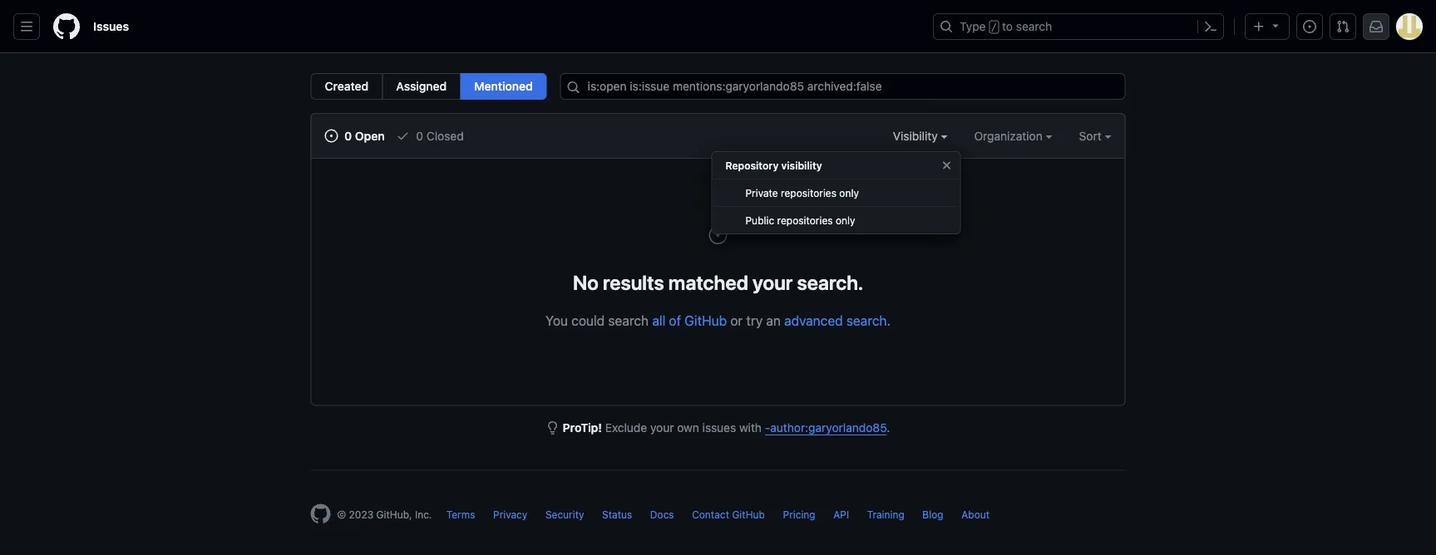 Task type: vqa. For each thing, say whether or not it's contained in the screenshot.
"DOCS" link
yes



Task type: locate. For each thing, give the bounding box(es) containing it.
0 vertical spatial .
[[887, 313, 891, 329]]

0 closed link
[[397, 127, 464, 145]]

repositories down private repositories only
[[778, 215, 833, 226]]

issue opened image
[[325, 129, 338, 143], [708, 225, 728, 245]]

privacy
[[493, 510, 528, 521]]

repositories down visibility
[[781, 187, 837, 199]]

about
[[962, 510, 990, 521]]

0 right check image
[[416, 129, 424, 143]]

issues
[[703, 421, 737, 435]]

0 left the open
[[345, 129, 352, 143]]

visibility button
[[893, 127, 948, 145]]

private repositories only
[[746, 187, 860, 199]]

public repositories only link
[[713, 207, 961, 235]]

only down private repositories only link
[[836, 215, 856, 226]]

1 vertical spatial repositories
[[778, 215, 833, 226]]

0 horizontal spatial search
[[609, 313, 649, 329]]

status
[[602, 510, 633, 521]]

homepage image
[[311, 505, 331, 525]]

created
[[325, 79, 369, 93]]

git pull request image
[[1337, 20, 1350, 33]]

you
[[546, 313, 568, 329]]

repository visibility
[[726, 160, 823, 171]]

sort button
[[1080, 127, 1112, 145]]

public
[[746, 215, 775, 226]]

2 0 from the left
[[416, 129, 424, 143]]

0 vertical spatial your
[[753, 271, 793, 294]]

1 horizontal spatial 0
[[416, 129, 424, 143]]

only inside "link"
[[836, 215, 856, 226]]

1 vertical spatial .
[[887, 421, 890, 435]]

only for private repositories only
[[840, 187, 860, 199]]

search left all
[[609, 313, 649, 329]]

0 vertical spatial only
[[840, 187, 860, 199]]

results
[[603, 271, 665, 294]]

1 horizontal spatial your
[[753, 271, 793, 294]]

check image
[[397, 129, 410, 143]]

1 vertical spatial your
[[651, 421, 674, 435]]

only
[[840, 187, 860, 199], [836, 215, 856, 226]]

sort
[[1080, 129, 1102, 143]]

blog
[[923, 510, 944, 521]]

triangle down image
[[1270, 19, 1283, 32]]

blog link
[[923, 510, 944, 521]]

search
[[1017, 20, 1053, 33], [609, 313, 649, 329], [847, 313, 887, 329]]

1 vertical spatial only
[[836, 215, 856, 226]]

0
[[345, 129, 352, 143], [416, 129, 424, 143]]

github inside footer
[[733, 510, 765, 521]]

training link
[[868, 510, 905, 521]]

0 vertical spatial issue opened image
[[325, 129, 338, 143]]

close menu image
[[941, 159, 954, 172]]

or
[[731, 313, 743, 329]]

protip!
[[563, 421, 602, 435]]

only up public repositories only "link"
[[840, 187, 860, 199]]

matched
[[669, 271, 749, 294]]

docs link
[[651, 510, 674, 521]]

your
[[753, 271, 793, 294], [651, 421, 674, 435]]

Search all issues text field
[[561, 73, 1126, 100]]

issue opened image left the 0 open
[[325, 129, 338, 143]]

0 for closed
[[416, 129, 424, 143]]

Issues search field
[[561, 73, 1126, 100]]

0 vertical spatial repositories
[[781, 187, 837, 199]]

© 2023 github, inc.
[[337, 510, 432, 521]]

github
[[685, 313, 727, 329], [733, 510, 765, 521]]

closed
[[427, 129, 464, 143]]

search.
[[798, 271, 864, 294]]

api
[[834, 510, 850, 521]]

repositories inside "link"
[[778, 215, 833, 226]]

no results matched your search.
[[573, 271, 864, 294]]

1 vertical spatial github
[[733, 510, 765, 521]]

contact github
[[692, 510, 765, 521]]

with
[[740, 421, 762, 435]]

homepage image
[[53, 13, 80, 40]]

notifications image
[[1370, 20, 1384, 33]]

github right of
[[685, 313, 727, 329]]

type / to search
[[960, 20, 1053, 33]]

contact
[[692, 510, 730, 521]]

api link
[[834, 510, 850, 521]]

0 open link
[[325, 127, 385, 145]]

1 . from the top
[[887, 313, 891, 329]]

of
[[669, 313, 682, 329]]

issue opened image left public
[[708, 225, 728, 245]]

-
[[765, 421, 771, 435]]

search down search.
[[847, 313, 887, 329]]

organization
[[975, 129, 1046, 143]]

1 horizontal spatial issue opened image
[[708, 225, 728, 245]]

github right "contact"
[[733, 510, 765, 521]]

footer containing © 2023 github, inc.
[[297, 471, 1139, 556]]

exclude
[[606, 421, 648, 435]]

0 horizontal spatial issue opened image
[[325, 129, 338, 143]]

footer
[[297, 471, 1139, 556]]

issue opened image
[[1304, 20, 1317, 33]]

1 0 from the left
[[345, 129, 352, 143]]

0 horizontal spatial 0
[[345, 129, 352, 143]]

only for public repositories only
[[836, 215, 856, 226]]

pricing
[[783, 510, 816, 521]]

assigned
[[396, 79, 447, 93]]

all
[[653, 313, 666, 329]]

your left own
[[651, 421, 674, 435]]

public repositories only
[[746, 215, 856, 226]]

2 horizontal spatial search
[[1017, 20, 1053, 33]]

repositories
[[781, 187, 837, 199], [778, 215, 833, 226]]

1 vertical spatial issue opened image
[[708, 225, 728, 245]]

own
[[678, 421, 700, 435]]

0 for open
[[345, 129, 352, 143]]

contact github link
[[692, 510, 765, 521]]

1 horizontal spatial github
[[733, 510, 765, 521]]

/
[[992, 22, 998, 33]]

.
[[887, 313, 891, 329], [887, 421, 890, 435]]

2023
[[349, 510, 374, 521]]

your up an
[[753, 271, 793, 294]]

security
[[546, 510, 585, 521]]

advanced
[[785, 313, 843, 329]]

plus image
[[1253, 20, 1266, 33]]

0 open
[[342, 129, 385, 143]]

github,
[[377, 510, 412, 521]]

0 closed
[[413, 129, 464, 143]]

0 vertical spatial github
[[685, 313, 727, 329]]

search right to
[[1017, 20, 1053, 33]]



Task type: describe. For each thing, give the bounding box(es) containing it.
terms
[[447, 510, 476, 521]]

©
[[337, 510, 346, 521]]

training
[[868, 510, 905, 521]]

repositories for public
[[778, 215, 833, 226]]

search image
[[567, 81, 580, 94]]

-author:garyorlando85 link
[[765, 421, 887, 435]]

no
[[573, 271, 599, 294]]

security link
[[546, 510, 585, 521]]

organization button
[[975, 127, 1053, 145]]

private
[[746, 187, 779, 199]]

assigned link
[[382, 73, 461, 100]]

issues
[[93, 20, 129, 33]]

command palette image
[[1205, 20, 1218, 33]]

status link
[[602, 510, 633, 521]]

1 horizontal spatial search
[[847, 313, 887, 329]]

type
[[960, 20, 986, 33]]

try
[[747, 313, 763, 329]]

you could search all of github or try an advanced search .
[[546, 313, 891, 329]]

visibility
[[893, 129, 941, 143]]

0 horizontal spatial github
[[685, 313, 727, 329]]

private repositories only link
[[713, 180, 961, 207]]

2 . from the top
[[887, 421, 890, 435]]

all of github link
[[653, 313, 727, 329]]

repository
[[726, 160, 779, 171]]

an
[[767, 313, 781, 329]]

author:garyorlando85
[[771, 421, 887, 435]]

privacy link
[[493, 510, 528, 521]]

0 horizontal spatial your
[[651, 421, 674, 435]]

could
[[572, 313, 605, 329]]

docs
[[651, 510, 674, 521]]

terms link
[[447, 510, 476, 521]]

advanced search link
[[785, 313, 887, 329]]

protip! exclude your own issues with -author:garyorlando85 .
[[563, 421, 890, 435]]

pricing link
[[783, 510, 816, 521]]

to
[[1003, 20, 1013, 33]]

created link
[[311, 73, 383, 100]]

issues element
[[311, 73, 547, 100]]

inc.
[[415, 510, 432, 521]]

visibility
[[782, 160, 823, 171]]

open
[[355, 129, 385, 143]]

light bulb image
[[546, 422, 560, 435]]

issue opened image inside 0 open link
[[325, 129, 338, 143]]

about link
[[962, 510, 990, 521]]

repositories for private
[[781, 187, 837, 199]]



